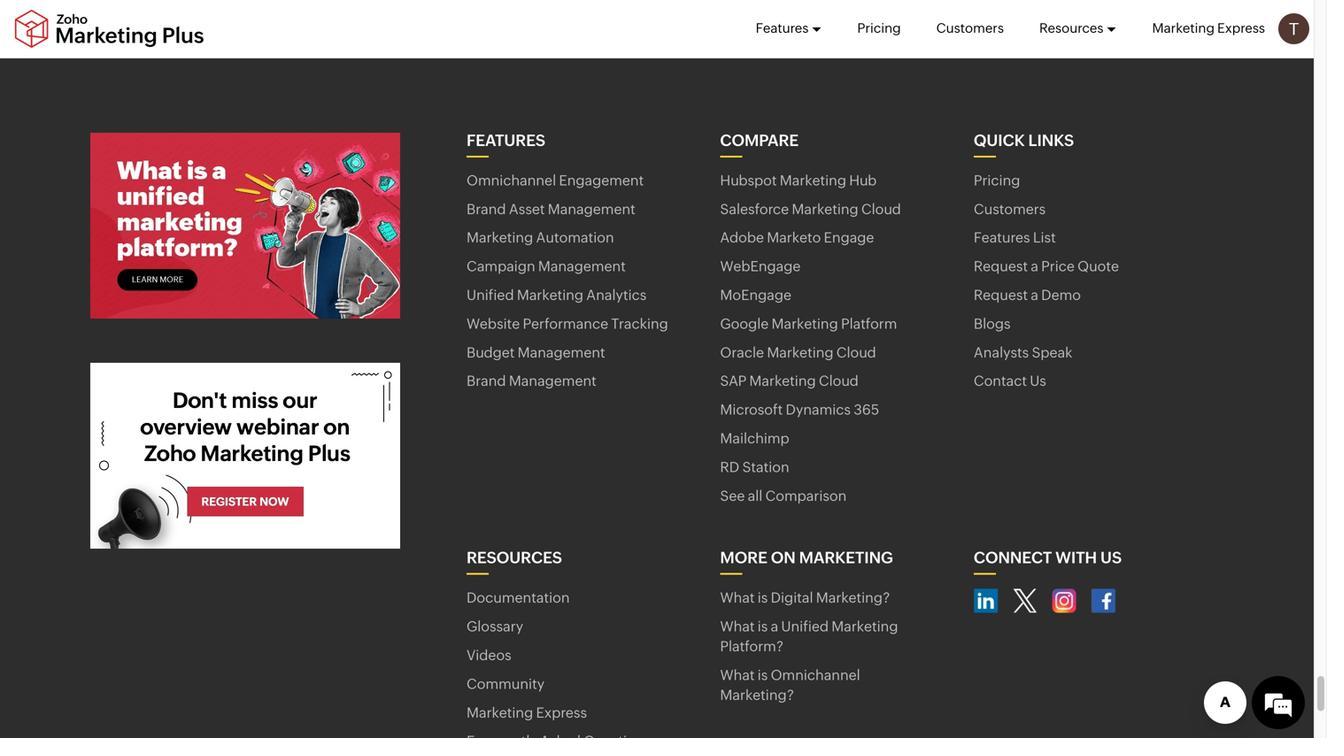 Task type: locate. For each thing, give the bounding box(es) containing it.
what down more
[[720, 590, 755, 606]]

asset
[[509, 201, 545, 217]]

brand
[[467, 201, 506, 217], [467, 373, 506, 389]]

is left the digital
[[758, 590, 768, 606]]

3 is from the top
[[758, 667, 768, 683]]

omnichannel inside what is omnichannel marketing?
[[771, 667, 860, 683]]

budget management link
[[467, 343, 605, 363]]

rd station link
[[720, 458, 790, 478]]

is for omnichannel
[[758, 667, 768, 683]]

0 vertical spatial is
[[758, 590, 768, 606]]

1 vertical spatial marketing?
[[720, 687, 794, 703]]

customers
[[937, 20, 1004, 36], [974, 201, 1046, 217]]

2 vertical spatial a
[[771, 619, 779, 635]]

resources link
[[1040, 0, 1117, 57]]

what inside 'what is a unified marketing platform?'
[[720, 619, 755, 635]]

1 horizontal spatial unified
[[781, 619, 829, 635]]

website performance tracking
[[467, 316, 668, 332]]

cloud for salesforce marketing cloud
[[861, 201, 901, 217]]

sap marketing cloud
[[720, 373, 859, 389]]

1 horizontal spatial express
[[1218, 20, 1265, 36]]

management down automation
[[538, 258, 626, 275]]

express left terry turtle image
[[1218, 20, 1265, 36]]

marketing express down community link
[[467, 705, 587, 721]]

google marketing platform
[[720, 316, 897, 332]]

management
[[548, 201, 636, 217], [538, 258, 626, 275], [518, 344, 605, 361], [509, 373, 597, 389]]

marketing? for digital
[[816, 590, 890, 606]]

0 vertical spatial features
[[756, 20, 809, 36]]

a inside 'what is a unified marketing platform?'
[[771, 619, 779, 635]]

all
[[748, 488, 763, 504]]

brand for brand asset management
[[467, 201, 506, 217]]

0 horizontal spatial marketing express
[[467, 705, 587, 721]]

is inside 'what is a unified marketing platform?'
[[758, 619, 768, 635]]

1 horizontal spatial marketing express
[[1152, 20, 1265, 36]]

brand asset management link
[[467, 199, 636, 219]]

request for request a demo
[[974, 287, 1028, 303]]

0 horizontal spatial omnichannel
[[467, 172, 556, 189]]

features
[[756, 20, 809, 36], [467, 131, 546, 150], [974, 230, 1030, 246]]

1 brand from the top
[[467, 201, 506, 217]]

cloud up dynamics
[[819, 373, 859, 389]]

marketing? down platform?
[[720, 687, 794, 703]]

omnichannel down 'what is a unified marketing platform?'
[[771, 667, 860, 683]]

what for what is omnichannel marketing?
[[720, 667, 755, 683]]

quick links
[[974, 131, 1074, 150]]

request inside request a demo link
[[974, 287, 1028, 303]]

terry turtle image
[[1279, 13, 1310, 44]]

request down the features list link
[[974, 258, 1028, 275]]

0 vertical spatial what
[[720, 590, 755, 606]]

express for community
[[536, 705, 587, 721]]

what up platform?
[[720, 619, 755, 635]]

0 vertical spatial pricing link
[[857, 0, 901, 57]]

management down engagement
[[548, 201, 636, 217]]

is
[[758, 590, 768, 606], [758, 619, 768, 635], [758, 667, 768, 683]]

customers link
[[937, 0, 1004, 57], [974, 199, 1046, 219]]

pricing for left pricing link
[[857, 20, 901, 36]]

2 horizontal spatial features
[[974, 230, 1030, 246]]

365
[[854, 402, 880, 418]]

1 horizontal spatial omnichannel
[[771, 667, 860, 683]]

what is a unified marketing platform?
[[720, 619, 898, 655]]

with
[[1056, 549, 1097, 567]]

1 vertical spatial marketing express link
[[467, 703, 587, 723]]

0 vertical spatial request
[[974, 258, 1028, 275]]

cloud
[[861, 201, 901, 217], [837, 344, 876, 361], [819, 373, 859, 389]]

marketing express link down community link
[[467, 703, 587, 723]]

campaign management
[[467, 258, 626, 275]]

marketing
[[1152, 20, 1215, 36], [780, 172, 846, 189], [792, 201, 859, 217], [467, 230, 533, 246], [517, 287, 584, 303], [772, 316, 838, 332], [767, 344, 834, 361], [749, 373, 816, 389], [832, 619, 898, 635], [467, 705, 533, 721]]

marketing? inside what is omnichannel marketing?
[[720, 687, 794, 703]]

what for what is a unified marketing platform?
[[720, 619, 755, 635]]

demo
[[1041, 287, 1081, 303]]

management down website performance tracking "link"
[[518, 344, 605, 361]]

oracle marketing cloud
[[720, 344, 876, 361]]

1 horizontal spatial pricing link
[[974, 171, 1020, 191]]

see
[[720, 488, 745, 504]]

request inside request a price quote link
[[974, 258, 1028, 275]]

2 vertical spatial is
[[758, 667, 768, 683]]

what
[[720, 590, 755, 606], [720, 619, 755, 635], [720, 667, 755, 683]]

1 request from the top
[[974, 258, 1028, 275]]

express
[[1218, 20, 1265, 36], [536, 705, 587, 721]]

brand management
[[467, 373, 597, 389]]

us
[[1030, 373, 1046, 389]]

1 vertical spatial resources
[[467, 549, 562, 567]]

marketing? down marketing
[[816, 590, 890, 606]]

0 horizontal spatial marketing?
[[720, 687, 794, 703]]

express for resources
[[1218, 20, 1265, 36]]

analysts speak
[[974, 344, 1073, 361]]

1 vertical spatial express
[[536, 705, 587, 721]]

1 vertical spatial unified
[[781, 619, 829, 635]]

1 vertical spatial brand
[[467, 373, 506, 389]]

1 horizontal spatial features
[[756, 20, 809, 36]]

is up platform?
[[758, 619, 768, 635]]

comparison
[[766, 488, 847, 504]]

platform
[[841, 316, 897, 332]]

0 vertical spatial cloud
[[861, 201, 901, 217]]

1 vertical spatial customers link
[[974, 199, 1046, 219]]

blogs
[[974, 316, 1011, 332]]

cloud down platform
[[837, 344, 876, 361]]

1 vertical spatial marketing express
[[467, 705, 587, 721]]

management for campaign management
[[538, 258, 626, 275]]

1 horizontal spatial marketing express link
[[1152, 0, 1265, 57]]

what down platform?
[[720, 667, 755, 683]]

1 horizontal spatial marketing?
[[816, 590, 890, 606]]

2 what from the top
[[720, 619, 755, 635]]

0 vertical spatial a
[[1031, 258, 1039, 275]]

request up blogs
[[974, 287, 1028, 303]]

0 vertical spatial customers
[[937, 20, 1004, 36]]

0 vertical spatial pricing
[[857, 20, 901, 36]]

a left demo
[[1031, 287, 1039, 303]]

1 horizontal spatial pricing
[[974, 172, 1020, 189]]

brand down 'budget' at the left of the page
[[467, 373, 506, 389]]

1 is from the top
[[758, 590, 768, 606]]

on
[[771, 549, 796, 567]]

marketing
[[799, 549, 893, 567]]

express down community link
[[536, 705, 587, 721]]

a
[[1031, 258, 1039, 275], [1031, 287, 1039, 303], [771, 619, 779, 635]]

1 vertical spatial cloud
[[837, 344, 876, 361]]

rd
[[720, 459, 740, 475]]

unified marketing analytics link
[[467, 286, 647, 305]]

performance
[[523, 316, 608, 332]]

request a demo
[[974, 287, 1081, 303]]

brand management link
[[467, 372, 597, 391]]

0 vertical spatial unified
[[467, 287, 514, 303]]

quote
[[1078, 258, 1119, 275]]

what for what is digital marketing?
[[720, 590, 755, 606]]

0 horizontal spatial unified
[[467, 287, 514, 303]]

0 vertical spatial express
[[1218, 20, 1265, 36]]

1 vertical spatial customers
[[974, 201, 1046, 217]]

1 vertical spatial pricing link
[[974, 171, 1020, 191]]

request for request a price quote
[[974, 258, 1028, 275]]

contact us link
[[974, 372, 1046, 391]]

0 vertical spatial brand
[[467, 201, 506, 217]]

0 vertical spatial marketing?
[[816, 590, 890, 606]]

oracle marketing cloud link
[[720, 343, 876, 363]]

1 vertical spatial pricing
[[974, 172, 1020, 189]]

1 vertical spatial a
[[1031, 287, 1039, 303]]

0 horizontal spatial pricing
[[857, 20, 901, 36]]

1 vertical spatial request
[[974, 287, 1028, 303]]

0 vertical spatial marketing express link
[[1152, 0, 1265, 57]]

2 brand from the top
[[467, 373, 506, 389]]

1 what from the top
[[720, 590, 755, 606]]

3 what from the top
[[720, 667, 755, 683]]

rd station
[[720, 459, 790, 475]]

0 horizontal spatial express
[[536, 705, 587, 721]]

marketing express link
[[1152, 0, 1265, 57], [467, 703, 587, 723]]

what inside what is omnichannel marketing?
[[720, 667, 755, 683]]

campaign
[[467, 258, 535, 275]]

2 vertical spatial features
[[974, 230, 1030, 246]]

0 horizontal spatial features
[[467, 131, 546, 150]]

google
[[720, 316, 769, 332]]

1 vertical spatial is
[[758, 619, 768, 635]]

marketing? for omnichannel
[[720, 687, 794, 703]]

a up platform?
[[771, 619, 779, 635]]

unified
[[467, 287, 514, 303], [781, 619, 829, 635]]

unified inside 'what is a unified marketing platform?'
[[781, 619, 829, 635]]

microsoft dynamics 365
[[720, 402, 880, 418]]

pricing
[[857, 20, 901, 36], [974, 172, 1020, 189]]

omnichannel engagement link
[[467, 171, 644, 191]]

cloud down the hub
[[861, 201, 901, 217]]

budget
[[467, 344, 515, 361]]

2 vertical spatial what
[[720, 667, 755, 683]]

is down platform?
[[758, 667, 768, 683]]

quick
[[974, 131, 1025, 150]]

microsoft dynamics 365 link
[[720, 400, 880, 420]]

marketing express left terry turtle image
[[1152, 20, 1265, 36]]

website performance tracking link
[[467, 314, 668, 334]]

2 request from the top
[[974, 287, 1028, 303]]

pricing for right pricing link
[[974, 172, 1020, 189]]

0 horizontal spatial marketing express link
[[467, 703, 587, 723]]

is inside what is omnichannel marketing?
[[758, 667, 768, 683]]

omnichannel up asset in the top of the page
[[467, 172, 556, 189]]

what is a unified marketing platform image
[[90, 133, 400, 319]]

1 horizontal spatial resources
[[1040, 20, 1104, 36]]

management inside "link"
[[548, 201, 636, 217]]

marketing?
[[816, 590, 890, 606], [720, 687, 794, 703]]

compare
[[720, 131, 799, 150]]

unified up website
[[467, 287, 514, 303]]

dynamics
[[786, 402, 851, 418]]

brand inside "link"
[[467, 201, 506, 217]]

marketing express
[[1152, 20, 1265, 36], [467, 705, 587, 721]]

1 vertical spatial omnichannel
[[771, 667, 860, 683]]

1 vertical spatial what
[[720, 619, 755, 635]]

marketing inside 'what is a unified marketing platform?'
[[832, 619, 898, 635]]

brand left asset in the top of the page
[[467, 201, 506, 217]]

is for digital
[[758, 590, 768, 606]]

0 vertical spatial marketing express
[[1152, 20, 1265, 36]]

2 vertical spatial cloud
[[819, 373, 859, 389]]

1 vertical spatial features
[[467, 131, 546, 150]]

management down budget management link
[[509, 373, 597, 389]]

2 is from the top
[[758, 619, 768, 635]]

list
[[1033, 230, 1056, 246]]

analysts
[[974, 344, 1029, 361]]

marketing express link left terry turtle image
[[1152, 0, 1265, 57]]

a left price
[[1031, 258, 1039, 275]]

see all comparison link
[[720, 486, 847, 506]]

resources
[[1040, 20, 1104, 36], [467, 549, 562, 567]]

unified down 'what is digital marketing?' link
[[781, 619, 829, 635]]

what is omnichannel marketing? link
[[720, 666, 932, 705]]



Task type: vqa. For each thing, say whether or not it's contained in the screenshot.
Superfast work. Steadfast growth. Bring the very best out of your customer-facing teams with robust automation, comprehensive analytics, personalized solutions, and more. Sign up and get started in no time—the fastest implementation in the enterprise CRM market.
no



Task type: describe. For each thing, give the bounding box(es) containing it.
a for price
[[1031, 258, 1039, 275]]

budget management
[[467, 344, 605, 361]]

0 vertical spatial omnichannel
[[467, 172, 556, 189]]

hubspot
[[720, 172, 777, 189]]

0 vertical spatial resources
[[1040, 20, 1104, 36]]

is for a
[[758, 619, 768, 635]]

features for the features link
[[756, 20, 809, 36]]

connect
[[974, 549, 1052, 567]]

webengage link
[[720, 257, 801, 277]]

engagement
[[559, 172, 644, 189]]

0 vertical spatial customers link
[[937, 0, 1004, 57]]

sap
[[720, 373, 747, 389]]

moengage link
[[720, 286, 792, 305]]

brand asset management
[[467, 201, 636, 217]]

a for demo
[[1031, 287, 1039, 303]]

omnichannel engagement
[[467, 172, 644, 189]]

price
[[1041, 258, 1075, 275]]

moengage
[[720, 287, 792, 303]]

mailchimp
[[720, 430, 790, 447]]

links
[[1029, 131, 1074, 150]]

zoho marketingplus logo image
[[13, 9, 205, 48]]

0 horizontal spatial pricing link
[[857, 0, 901, 57]]

what is digital marketing? link
[[720, 589, 890, 608]]

marketing plus webinar image
[[90, 363, 400, 549]]

engage
[[824, 230, 874, 246]]

documentation
[[467, 590, 570, 606]]

more on marketing
[[720, 549, 893, 567]]

what is omnichannel marketing?
[[720, 667, 860, 703]]

microsoft
[[720, 402, 783, 418]]

marketo
[[767, 230, 821, 246]]

adobe marketo engage link
[[720, 228, 874, 248]]

features list link
[[974, 228, 1056, 248]]

request a price quote link
[[974, 257, 1119, 277]]

hub
[[849, 172, 877, 189]]

station
[[742, 459, 790, 475]]

features list
[[974, 230, 1056, 246]]

community link
[[467, 675, 545, 694]]

analysts speak link
[[974, 343, 1073, 363]]

marketing express for resources
[[1152, 20, 1265, 36]]

features link
[[756, 0, 822, 57]]

features for features list
[[974, 230, 1030, 246]]

community
[[467, 676, 545, 692]]

contact
[[974, 373, 1027, 389]]

request a price quote
[[974, 258, 1119, 275]]

documentation link
[[467, 589, 570, 608]]

platform?
[[720, 638, 784, 655]]

glossary link
[[467, 617, 523, 637]]

management for budget management
[[518, 344, 605, 361]]

what is a unified marketing platform? link
[[720, 617, 932, 657]]

marketing express for community
[[467, 705, 587, 721]]

marketing express link for community
[[467, 703, 587, 723]]

0 horizontal spatial resources
[[467, 549, 562, 567]]

oracle
[[720, 344, 764, 361]]

us
[[1101, 549, 1122, 567]]

unified marketing analytics
[[467, 287, 647, 303]]

google marketing platform link
[[720, 314, 897, 334]]

brand for brand management
[[467, 373, 506, 389]]

salesforce marketing cloud
[[720, 201, 901, 217]]

salesforce
[[720, 201, 789, 217]]

unified inside unified marketing analytics link
[[467, 287, 514, 303]]

webengage
[[720, 258, 801, 275]]

contact us
[[974, 373, 1046, 389]]

blogs link
[[974, 314, 1011, 334]]

speak
[[1032, 344, 1073, 361]]

glossary
[[467, 619, 523, 635]]

more
[[720, 549, 768, 567]]

cloud for oracle marketing cloud
[[837, 344, 876, 361]]

management for brand management
[[509, 373, 597, 389]]

adobe
[[720, 230, 764, 246]]

hubspot marketing hub link
[[720, 171, 877, 191]]

marketing express link for resources
[[1152, 0, 1265, 57]]

videos
[[467, 647, 512, 664]]

see all comparison
[[720, 488, 847, 504]]

adobe marketo engage
[[720, 230, 874, 246]]

marketing automation link
[[467, 228, 614, 248]]

sap marketing cloud link
[[720, 372, 859, 391]]

cloud for sap marketing cloud
[[819, 373, 859, 389]]

automation
[[536, 230, 614, 246]]

analytics
[[586, 287, 647, 303]]

hubspot marketing hub
[[720, 172, 877, 189]]

what is digital marketing?
[[720, 590, 890, 606]]

marketing automation
[[467, 230, 614, 246]]

videos link
[[467, 646, 512, 666]]

request a demo link
[[974, 286, 1081, 305]]

digital
[[771, 590, 813, 606]]



